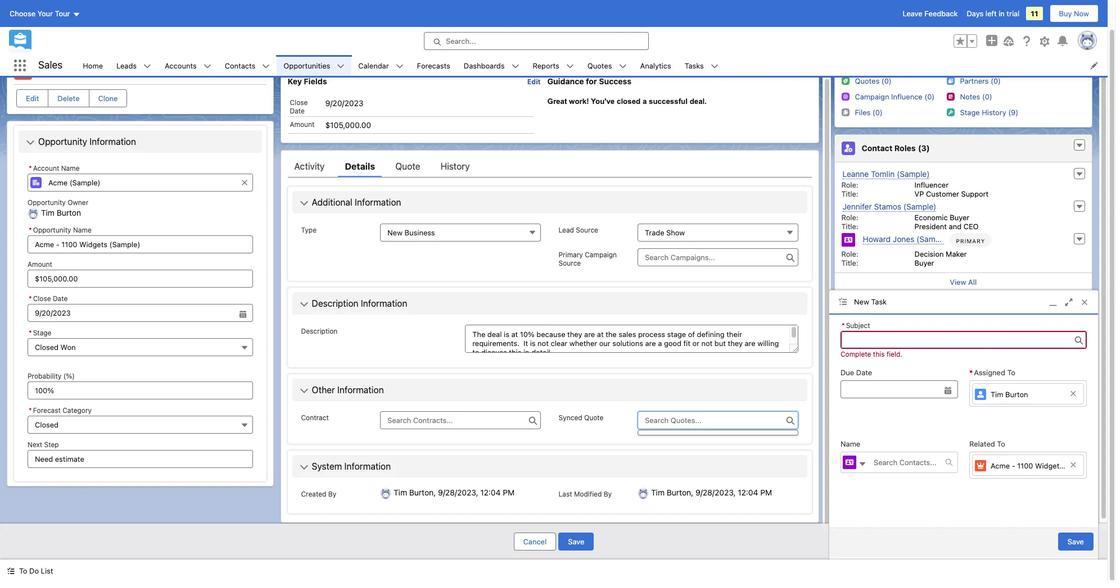 Task type: describe. For each thing, give the bounding box(es) containing it.
choose your tour
[[10, 9, 70, 18]]

contact roles element
[[834, 134, 1093, 292]]

calendar link
[[352, 55, 396, 76]]

(sample) for howard jones (sample)
[[917, 234, 950, 244]]

list
[[41, 567, 53, 576]]

campaign influence (0)
[[855, 92, 935, 101]]

closed
[[617, 97, 641, 106]]

information for description information
[[361, 298, 407, 309]]

choose
[[10, 9, 35, 18]]

save button inside new task dialog
[[1058, 533, 1094, 551]]

opportunity for opportunity information
[[38, 137, 87, 147]]

0 horizontal spatial widgets
[[101, 64, 141, 76]]

dashboards link
[[457, 55, 511, 76]]

0 vertical spatial buyer
[[950, 213, 970, 222]]

(3)
[[918, 144, 930, 153]]

date for due date
[[856, 368, 872, 377]]

forecasts
[[417, 61, 450, 70]]

opportunities link
[[277, 55, 337, 76]]

(0) for products (0)
[[899, 343, 911, 352]]

closed inside * stage closed won
[[35, 343, 59, 352]]

show
[[666, 228, 685, 237]]

text default image inside contact roles element
[[1076, 142, 1084, 150]]

closed inside button
[[745, 59, 768, 68]]

information for additional information
[[355, 197, 401, 207]]

Description text field
[[465, 325, 798, 353]]

decision maker
[[915, 250, 967, 259]]

contract
[[301, 414, 329, 422]]

title: for leanne tomlin (sample)
[[842, 189, 858, 198]]

(sample) for leanne tomlin (sample)
[[897, 169, 930, 179]]

details link
[[345, 155, 375, 178]]

text default image inside the calendar list item
[[396, 62, 404, 70]]

great work! you've closed a successful deal.
[[547, 97, 707, 106]]

economic buyer
[[915, 213, 970, 222]]

new for new task
[[854, 298, 869, 307]]

close date
[[290, 98, 308, 115]]

trade show
[[645, 228, 685, 237]]

drop
[[953, 463, 968, 472]]

complete this field.
[[841, 350, 903, 359]]

Contract text field
[[380, 411, 541, 429]]

name for * opportunity name
[[73, 226, 92, 235]]

quotes link
[[581, 55, 619, 76]]

products (0)
[[862, 343, 911, 352]]

stage up fields
[[312, 59, 334, 68]]

name inside new task dialog
[[841, 440, 860, 449]]

(0) for partners (0)
[[897, 308, 909, 317]]

view all
[[950, 278, 977, 287]]

partners image
[[947, 77, 955, 85]]

campaign inside primary campaign source
[[585, 251, 617, 259]]

* for *
[[969, 368, 973, 377]]

0 vertical spatial group
[[954, 34, 977, 48]]

for
[[586, 76, 597, 86]]

a
[[643, 97, 647, 106]]

vp
[[915, 189, 924, 198]]

Primary Campaign Source text field
[[638, 248, 798, 266]]

2 vertical spatial opportunity
[[33, 226, 71, 235]]

details tab panel
[[288, 178, 812, 514]]

tim
[[991, 390, 1003, 399]]

opportunities list item
[[277, 55, 352, 76]]

primary
[[559, 251, 583, 259]]

opportunity for opportunity owner
[[28, 198, 66, 207]]

Lead Source button
[[638, 224, 798, 242]]

probability (%)
[[28, 373, 75, 381]]

howard
[[863, 234, 891, 244]]

influence (0)
[[891, 92, 935, 101]]

related to
[[969, 440, 1005, 449]]

contacts link
[[218, 55, 262, 76]]

description for description
[[301, 327, 338, 336]]

$105,000.00
[[325, 120, 371, 130]]

activity
[[294, 161, 325, 171]]

files image
[[842, 108, 849, 116]]

synced quote
[[559, 414, 604, 422]]

owner
[[68, 198, 88, 207]]

description information button
[[294, 295, 805, 313]]

opportunity information
[[38, 137, 136, 147]]

quotes list item
[[581, 55, 633, 76]]

buy
[[1059, 9, 1072, 18]]

to for assigned to
[[1007, 368, 1016, 377]]

(sample) inside new task dialog
[[1065, 462, 1096, 471]]

role: for leanne tomlin (sample)
[[842, 181, 858, 189]]

text default image for accounts
[[203, 62, 211, 70]]

partners
[[862, 308, 895, 317]]

1100 inside acme - 1100 widgets (sample) link
[[1017, 462, 1033, 471]]

complete
[[841, 350, 871, 359]]

modified
[[574, 490, 602, 499]]

sales
[[38, 59, 63, 71]]

* for * subject
[[842, 321, 845, 330]]

history link
[[441, 155, 470, 178]]

system
[[312, 462, 342, 472]]

9/20/2023
[[325, 98, 363, 108]]

primary
[[956, 238, 985, 245]]

calendar list item
[[352, 55, 410, 76]]

reports link
[[526, 55, 566, 76]]

search... button
[[424, 32, 649, 50]]

key fields
[[288, 76, 327, 86]]

files
[[975, 445, 991, 454]]

campaign influence image
[[842, 93, 849, 100]]

related
[[969, 440, 995, 449]]

reports
[[533, 61, 559, 70]]

0 horizontal spatial close
[[33, 295, 51, 303]]

0 vertical spatial source
[[576, 226, 598, 234]]

notes (0) link
[[960, 92, 992, 102]]

text default image for dashboards
[[511, 62, 519, 70]]

list box inside 'details' tab panel
[[638, 430, 798, 436]]

3 title: from the top
[[842, 259, 858, 268]]

* opportunity name
[[29, 226, 92, 235]]

0 horizontal spatial 1100
[[76, 64, 99, 76]]

0 vertical spatial edit
[[527, 78, 541, 86]]

text default image inside to do list button
[[7, 568, 15, 575]]

stage history image
[[947, 108, 955, 116]]

accounts
[[165, 61, 197, 70]]

maker
[[946, 250, 967, 259]]

category
[[63, 407, 92, 415]]

contacts
[[225, 61, 255, 70]]

new business
[[387, 228, 435, 237]]

choose your tour button
[[9, 4, 81, 22]]

* for * opportunity name
[[29, 226, 32, 235]]

tim burton link
[[972, 384, 1084, 405]]

clone button
[[89, 89, 127, 107]]

notes (0)
[[960, 92, 992, 101]]

dashboards list item
[[457, 55, 526, 76]]

activity link
[[294, 155, 325, 178]]

this
[[873, 350, 885, 359]]

1 vertical spatial amount
[[28, 261, 52, 269]]

3 role: from the top
[[842, 250, 858, 259]]

pm for last modified by
[[760, 488, 772, 498]]

* for * close date
[[29, 295, 32, 303]]

to inside button
[[19, 567, 27, 576]]

1 by from the left
[[328, 490, 336, 499]]

0 horizontal spatial acme
[[39, 64, 66, 76]]

name for * account name
[[61, 164, 80, 173]]

howard jones (sample) link
[[863, 234, 950, 245]]

assigned
[[974, 368, 1005, 377]]

won for * stage closed won
[[61, 343, 76, 352]]

jennifer
[[843, 202, 872, 211]]

stage down notes (0) link
[[960, 108, 980, 117]]

* subject
[[842, 321, 870, 330]]

list containing home
[[76, 55, 1108, 76]]

new task
[[854, 298, 887, 307]]

president
[[915, 222, 947, 231]]

home
[[83, 61, 103, 70]]

partners (0) link
[[960, 76, 1001, 86]]

* close date
[[29, 295, 68, 303]]

new for new business
[[387, 228, 403, 237]]

role: for jennifer stamos (sample)
[[842, 213, 858, 222]]

field.
[[887, 350, 903, 359]]



Task type: vqa. For each thing, say whether or not it's contained in the screenshot.
Last
yes



Task type: locate. For each thing, give the bounding box(es) containing it.
or
[[942, 463, 951, 472]]

stage inside button
[[770, 59, 790, 68]]

campaign down quotes (0) link at the right
[[855, 92, 889, 101]]

title: down 'contact' image
[[842, 259, 858, 268]]

0 horizontal spatial group
[[28, 293, 253, 322]]

0 horizontal spatial amount
[[28, 261, 52, 269]]

1 horizontal spatial widgets
[[1035, 462, 1063, 471]]

campaign inside campaign influence (0) link
[[855, 92, 889, 101]]

title: up jennifer
[[842, 189, 858, 198]]

tab list
[[288, 155, 812, 178]]

2 vertical spatial to
[[19, 567, 27, 576]]

text default image inside leads list item
[[143, 62, 151, 70]]

quote inside 'details' tab panel
[[584, 414, 604, 422]]

tasks
[[685, 61, 704, 70]]

title:
[[842, 189, 858, 198], [842, 222, 858, 231], [842, 259, 858, 268]]

burton
[[1005, 390, 1028, 399]]

0 horizontal spatial acme - 1100 widgets (sample)
[[39, 64, 188, 76]]

edit
[[527, 78, 541, 86], [26, 94, 39, 103]]

quote left history link
[[395, 161, 420, 171]]

2 pm from the left
[[760, 488, 772, 498]]

1 vertical spatial source
[[559, 259, 581, 268]]

quote link
[[395, 155, 420, 178]]

0 horizontal spatial edit
[[26, 94, 39, 103]]

1 role: from the top
[[842, 181, 858, 189]]

9/28/2023, for created by
[[438, 488, 478, 498]]

1 vertical spatial buyer
[[915, 259, 934, 268]]

* for * stage closed won
[[29, 329, 32, 338]]

1 vertical spatial name
[[73, 226, 92, 235]]

edit down reports link on the top
[[527, 78, 541, 86]]

information inside additional information dropdown button
[[355, 197, 401, 207]]

text default image inside "contacts" list item
[[262, 62, 270, 70]]

1 pm from the left
[[503, 488, 515, 498]]

contact image
[[842, 233, 855, 247]]

2 title: from the top
[[842, 222, 858, 231]]

won for stage : closed won
[[365, 59, 381, 68]]

other information
[[312, 385, 384, 395]]

text default image inside additional information dropdown button
[[299, 199, 308, 208]]

, 9/28/2023, 12:04 pm for created by
[[434, 488, 515, 498]]

0 vertical spatial new
[[387, 228, 403, 237]]

0 horizontal spatial campaign
[[585, 251, 617, 259]]

0 vertical spatial amount
[[290, 120, 315, 129]]

business
[[405, 228, 435, 237]]

dashboards
[[464, 61, 505, 70]]

analytics link
[[633, 55, 678, 76]]

1 vertical spatial new
[[854, 298, 869, 307]]

1 horizontal spatial campaign
[[855, 92, 889, 101]]

text default image
[[143, 62, 151, 70], [396, 62, 404, 70], [566, 62, 574, 70], [26, 138, 35, 147], [1076, 142, 1084, 150], [299, 199, 308, 208], [299, 300, 308, 309], [1076, 341, 1084, 349], [859, 460, 867, 468], [299, 463, 308, 472], [7, 568, 15, 575]]

* up * stage closed won
[[29, 295, 32, 303]]

acme right "files"
[[991, 462, 1010, 471]]

won inside * stage closed won
[[61, 343, 76, 352]]

files
[[970, 463, 984, 472]]

1 vertical spatial date
[[53, 295, 68, 303]]

2 by from the left
[[604, 490, 612, 499]]

edit inside button
[[26, 94, 39, 103]]

role: down 'contact' image
[[842, 250, 858, 259]]

* down opportunity owner
[[29, 226, 32, 235]]

* inside * stage closed won
[[29, 329, 32, 338]]

0 vertical spatial acme
[[39, 64, 66, 76]]

jennifer stamos (sample)
[[843, 202, 936, 211]]

history (9)
[[982, 108, 1018, 117]]

text default image inside opportunities list item
[[337, 62, 345, 70]]

reports list item
[[526, 55, 581, 76]]

text default image inside accounts list item
[[203, 62, 211, 70]]

group containing *
[[28, 293, 253, 322]]

1 horizontal spatial 12:04
[[738, 488, 758, 498]]

* for * account name
[[29, 164, 32, 173]]

to
[[1007, 368, 1016, 377], [997, 440, 1005, 449], [19, 567, 27, 576]]

1 vertical spatial campaign
[[585, 251, 617, 259]]

text default image for contacts
[[262, 62, 270, 70]]

to right related
[[997, 440, 1005, 449]]

group
[[954, 34, 977, 48], [28, 293, 253, 322]]

save
[[1068, 537, 1084, 546], [568, 538, 584, 547]]

9/28/2023, for last modified by
[[696, 488, 736, 498]]

name up contacts icon
[[841, 440, 860, 449]]

additional information
[[312, 197, 401, 207]]

2 , 9/28/2023, 12:04 pm from the left
[[691, 488, 772, 498]]

1 horizontal spatial new
[[854, 298, 869, 307]]

stage history (9) link
[[960, 108, 1018, 118]]

new inside dialog
[[854, 298, 869, 307]]

opportunity image
[[14, 62, 32, 80]]

12:04 for created by
[[480, 488, 501, 498]]

widgets inside new task dialog
[[1035, 462, 1063, 471]]

2 9/28/2023, from the left
[[696, 488, 736, 498]]

stage down * close date
[[33, 329, 51, 338]]

additional
[[312, 197, 352, 207]]

* left assigned at the bottom of the page
[[969, 368, 973, 377]]

1 horizontal spatial buyer
[[950, 213, 970, 222]]

next
[[28, 441, 42, 450]]

source inside primary campaign source
[[559, 259, 581, 268]]

left
[[986, 9, 997, 18]]

1 vertical spatial widgets
[[1035, 462, 1063, 471]]

0 vertical spatial description
[[312, 298, 358, 309]]

closed inside * forecast category closed
[[35, 421, 59, 430]]

last modified by
[[559, 490, 612, 499]]

influencer
[[915, 181, 949, 189]]

1 vertical spatial description
[[301, 327, 338, 336]]

1 vertical spatial title:
[[842, 222, 858, 231]]

2 horizontal spatial to
[[1007, 368, 1016, 377]]

Acme (Sample) text field
[[28, 174, 253, 192]]

jennifer stamos (sample) link
[[843, 202, 936, 212]]

* forecast category closed
[[29, 407, 92, 430]]

role: down jennifer
[[842, 213, 858, 222]]

great
[[547, 97, 567, 106]]

- right sales
[[69, 64, 73, 76]]

by right created
[[328, 490, 336, 499]]

leanne tomlin (sample)
[[843, 169, 930, 179]]

0 horizontal spatial date
[[53, 295, 68, 303]]

amount up * close date
[[28, 261, 52, 269]]

1 title: from the top
[[842, 189, 858, 198]]

upload files
[[949, 445, 991, 454]]

None text field
[[28, 304, 253, 322]]

1100 up delete
[[76, 64, 99, 76]]

0 horizontal spatial save button
[[559, 533, 594, 551]]

howard jones (sample)
[[863, 234, 950, 244]]

description for description information
[[312, 298, 358, 309]]

* left account
[[29, 164, 32, 173]]

quote inside 'tab list'
[[395, 161, 420, 171]]

text default image inside opportunity information dropdown button
[[26, 138, 35, 147]]

information inside system information dropdown button
[[344, 462, 391, 472]]

opportunity down opportunity owner
[[33, 226, 71, 235]]

1 horizontal spatial -
[[1012, 462, 1015, 471]]

1 horizontal spatial 1100
[[1017, 462, 1033, 471]]

trade
[[645, 228, 664, 237]]

2 role: from the top
[[842, 213, 858, 222]]

accounts link
[[158, 55, 203, 76]]

1 , 9/28/2023, 12:04 pm from the left
[[434, 488, 515, 498]]

0 horizontal spatial won
[[61, 343, 76, 352]]

date inside new task dialog
[[856, 368, 872, 377]]

information inside 'other information' dropdown button
[[337, 385, 384, 395]]

edit link
[[527, 77, 541, 86]]

tasks list item
[[678, 55, 725, 76]]

0 horizontal spatial save
[[568, 538, 584, 547]]

, for last modified by
[[691, 488, 693, 498]]

closed right :
[[338, 59, 363, 68]]

0 vertical spatial acme - 1100 widgets (sample)
[[39, 64, 188, 76]]

forecasts link
[[410, 55, 457, 76]]

2 , from the left
[[691, 488, 693, 498]]

closed right change
[[745, 59, 768, 68]]

1 9/28/2023, from the left
[[438, 488, 478, 498]]

information
[[90, 137, 136, 147], [355, 197, 401, 207], [361, 298, 407, 309], [337, 385, 384, 395], [344, 462, 391, 472]]

2 vertical spatial title:
[[842, 259, 858, 268]]

leave feedback
[[903, 9, 958, 18]]

quotes image
[[842, 77, 849, 85]]

new left task
[[854, 298, 869, 307]]

name right account
[[61, 164, 80, 173]]

new inside type button
[[387, 228, 403, 237]]

leads
[[116, 61, 137, 70]]

to left do
[[19, 567, 27, 576]]

contacts list item
[[218, 55, 277, 76]]

decision
[[915, 250, 944, 259]]

0 horizontal spatial to
[[19, 567, 27, 576]]

(sample) for jennifer stamos (sample)
[[904, 202, 936, 211]]

0 vertical spatial role:
[[842, 181, 858, 189]]

1 horizontal spatial to
[[997, 440, 1005, 449]]

0 horizontal spatial 12:04
[[480, 488, 501, 498]]

text default image inside tasks list item
[[711, 62, 719, 70]]

quotes
[[588, 61, 612, 70]]

Forecast Category, Closed button
[[28, 416, 253, 434]]

1 vertical spatial won
[[61, 343, 76, 352]]

task
[[871, 298, 887, 307]]

0 horizontal spatial , 9/28/2023, 12:04 pm
[[434, 488, 515, 498]]

information for other information
[[337, 385, 384, 395]]

quote
[[395, 161, 420, 171], [584, 414, 604, 422]]

pm
[[503, 488, 515, 498], [760, 488, 772, 498]]

(0) for notes (0)
[[887, 377, 899, 387]]

1 vertical spatial to
[[997, 440, 1005, 449]]

2 horizontal spatial date
[[856, 368, 872, 377]]

view
[[950, 278, 966, 287]]

system information
[[312, 462, 391, 472]]

Type button
[[380, 224, 541, 242]]

amount
[[290, 120, 315, 129], [28, 261, 52, 269]]

quotes (0)
[[855, 76, 892, 85]]

information for opportunity information
[[90, 137, 136, 147]]

to do list
[[19, 567, 53, 576]]

0 horizontal spatial new
[[387, 228, 403, 237]]

stage right change
[[770, 59, 790, 68]]

leanne tomlin (sample) link
[[843, 169, 930, 179]]

1 horizontal spatial pm
[[760, 488, 772, 498]]

view all link
[[835, 273, 1092, 291]]

analytics
[[640, 61, 671, 70]]

change closed stage button
[[695, 55, 812, 73]]

economic
[[915, 213, 948, 222]]

lead source
[[559, 226, 598, 234]]

vp customer support
[[915, 189, 989, 198]]

1 vertical spatial edit
[[26, 94, 39, 103]]

0 vertical spatial date
[[290, 107, 305, 115]]

text default image inside quotes list item
[[619, 62, 627, 70]]

* down * close date
[[29, 329, 32, 338]]

trial
[[1007, 9, 1020, 18]]

0 horizontal spatial -
[[69, 64, 73, 76]]

1 vertical spatial acme - 1100 widgets (sample)
[[991, 462, 1096, 471]]

Next Step text field
[[28, 451, 253, 469]]

1 horizontal spatial edit
[[527, 78, 541, 86]]

do
[[29, 567, 39, 576]]

1 12:04 from the left
[[480, 488, 501, 498]]

0 vertical spatial quote
[[395, 161, 420, 171]]

guidance
[[547, 76, 584, 86]]

text default image for tasks
[[711, 62, 719, 70]]

text default image for opportunities
[[337, 62, 345, 70]]

1 vertical spatial role:
[[842, 213, 858, 222]]

* left forecast
[[29, 407, 32, 415]]

information inside opportunity information dropdown button
[[90, 137, 136, 147]]

by right modified
[[604, 490, 612, 499]]

stage inside * stage closed won
[[33, 329, 51, 338]]

files element
[[834, 403, 1093, 482]]

1 vertical spatial group
[[28, 293, 253, 322]]

accounts list item
[[158, 55, 218, 76]]

:
[[334, 59, 336, 68]]

work!
[[569, 97, 589, 106]]

0 vertical spatial (0)
[[897, 308, 909, 317]]

1 vertical spatial (0)
[[899, 343, 911, 352]]

1 horizontal spatial save button
[[1058, 533, 1094, 551]]

date inside close date
[[290, 107, 305, 115]]

date
[[290, 107, 305, 115], [53, 295, 68, 303], [856, 368, 872, 377]]

opportunity inside dropdown button
[[38, 137, 87, 147]]

* inside 'group'
[[29, 295, 32, 303]]

information for system information
[[344, 462, 391, 472]]

won right :
[[365, 59, 381, 68]]

source right lead
[[576, 226, 598, 234]]

12:04 for last modified by
[[738, 488, 758, 498]]

opportunity up * account name
[[38, 137, 87, 147]]

(0) right notes
[[887, 377, 899, 387]]

acme inside new task dialog
[[991, 462, 1010, 471]]

1 vertical spatial acme
[[991, 462, 1010, 471]]

date up * stage closed won
[[53, 295, 68, 303]]

1 horizontal spatial close
[[290, 98, 308, 107]]

information inside description information dropdown button
[[361, 298, 407, 309]]

date for close date
[[290, 107, 305, 115]]

Amount text field
[[28, 270, 253, 288]]

jones
[[893, 234, 915, 244]]

date down key in the top left of the page
[[290, 107, 305, 115]]

0 vertical spatial widgets
[[101, 64, 141, 76]]

Name text field
[[867, 453, 945, 473]]

synced
[[559, 414, 582, 422]]

* left subject
[[842, 321, 845, 330]]

system information button
[[294, 458, 805, 476]]

created
[[301, 490, 326, 499]]

1 horizontal spatial date
[[290, 107, 305, 115]]

1 horizontal spatial quote
[[584, 414, 604, 422]]

new left business
[[387, 228, 403, 237]]

1 vertical spatial -
[[1012, 462, 1015, 471]]

2 vertical spatial (0)
[[887, 377, 899, 387]]

0 horizontal spatial buyer
[[915, 259, 934, 268]]

to right assigned at the bottom of the page
[[1007, 368, 1016, 377]]

1 horizontal spatial amount
[[290, 120, 315, 129]]

change closed stage
[[716, 59, 790, 68]]

1 horizontal spatial save
[[1068, 537, 1084, 546]]

description inside dropdown button
[[312, 298, 358, 309]]

text default image inside description information dropdown button
[[299, 300, 308, 309]]

text default image inside reports list item
[[566, 62, 574, 70]]

list
[[76, 55, 1108, 76]]

* for * forecast category closed
[[29, 407, 32, 415]]

0 horizontal spatial pm
[[503, 488, 515, 498]]

1 horizontal spatial group
[[954, 34, 977, 48]]

acme right 'opportunity' image
[[39, 64, 66, 76]]

contact roles (3)
[[862, 144, 930, 153]]

list box
[[638, 430, 798, 436]]

date up notes
[[856, 368, 872, 377]]

0 vertical spatial campaign
[[855, 92, 889, 101]]

*
[[29, 164, 32, 173], [29, 226, 32, 235], [29, 295, 32, 303], [842, 321, 845, 330], [29, 329, 32, 338], [969, 368, 973, 377], [29, 407, 32, 415]]

closed down forecast
[[35, 421, 59, 430]]

source down lead
[[559, 259, 581, 268]]

1 vertical spatial opportunity
[[28, 198, 66, 207]]

Synced Quote text field
[[638, 411, 798, 429]]

pm for created by
[[503, 488, 515, 498]]

stage : closed won
[[312, 59, 381, 68]]

0 horizontal spatial 9/28/2023,
[[438, 488, 478, 498]]

tour
[[55, 9, 70, 18]]

0 vertical spatial title:
[[842, 189, 858, 198]]

other
[[312, 385, 335, 395]]

2 vertical spatial date
[[856, 368, 872, 377]]

details
[[345, 161, 375, 171]]

- inside new task dialog
[[1012, 462, 1015, 471]]

campaign right the primary
[[585, 251, 617, 259]]

won
[[365, 59, 381, 68], [61, 343, 76, 352]]

, 9/28/2023, 12:04 pm for last modified by
[[691, 488, 772, 498]]

closed up probability
[[35, 343, 59, 352]]

won up (%)
[[61, 343, 76, 352]]

- right "files"
[[1012, 462, 1015, 471]]

1 horizontal spatial 9/28/2023,
[[696, 488, 736, 498]]

(0) right the products
[[899, 343, 911, 352]]

close up * stage closed won
[[33, 295, 51, 303]]

customer
[[926, 189, 959, 198]]

quote right the synced
[[584, 414, 604, 422]]

partners (0)
[[862, 308, 909, 317]]

forecast
[[33, 407, 61, 415]]

text default image inside system information dropdown button
[[299, 463, 308, 472]]

None text field
[[28, 236, 253, 254], [841, 331, 1087, 349], [841, 381, 958, 399], [28, 236, 253, 254], [841, 331, 1087, 349], [841, 381, 958, 399]]

to for related to
[[997, 440, 1005, 449]]

new task dialog
[[829, 290, 1099, 560]]

0 vertical spatial won
[[365, 59, 381, 68]]

role: down leanne
[[842, 181, 858, 189]]

0 vertical spatial -
[[69, 64, 73, 76]]

group down "days"
[[954, 34, 977, 48]]

, for created by
[[434, 488, 436, 498]]

text default image inside dashboards list item
[[511, 62, 519, 70]]

partners (0)
[[960, 76, 1001, 85]]

leanne
[[843, 169, 869, 179]]

0 vertical spatial close
[[290, 98, 308, 107]]

Probability (%) text field
[[28, 382, 253, 400]]

0 horizontal spatial quote
[[395, 161, 420, 171]]

1 horizontal spatial acme - 1100 widgets (sample)
[[991, 462, 1096, 471]]

edit down 'opportunity' image
[[26, 94, 39, 103]]

0 vertical spatial opportunity
[[38, 137, 87, 147]]

opportunity up * opportunity name
[[28, 198, 66, 207]]

contacts image
[[843, 456, 856, 470]]

2 vertical spatial role:
[[842, 250, 858, 259]]

notes image
[[947, 93, 955, 100]]

1 horizontal spatial ,
[[691, 488, 693, 498]]

additional information button
[[294, 193, 805, 211]]

close down key in the top left of the page
[[290, 98, 308, 107]]

text default image inside new task dialog
[[945, 459, 953, 467]]

role:
[[842, 181, 858, 189], [842, 213, 858, 222], [842, 250, 858, 259]]

tomlin
[[871, 169, 895, 179]]

name down owner
[[73, 226, 92, 235]]

title: for jennifer stamos (sample)
[[842, 222, 858, 231]]

1100 right "files"
[[1017, 462, 1033, 471]]

save inside new task dialog
[[1068, 537, 1084, 546]]

1 vertical spatial close
[[33, 295, 51, 303]]

cancel button
[[514, 533, 556, 551]]

(0) right partners
[[897, 308, 909, 317]]

acme - 1100 widgets (sample) inside acme - 1100 widgets (sample) link
[[991, 462, 1096, 471]]

leads list item
[[110, 55, 158, 76]]

amount down close date at top left
[[290, 120, 315, 129]]

* account name
[[29, 164, 80, 173]]

0 vertical spatial name
[[61, 164, 80, 173]]

group down amount text box
[[28, 293, 253, 322]]

contact
[[862, 144, 893, 153]]

files (0)
[[855, 108, 883, 117]]

1 horizontal spatial , 9/28/2023, 12:04 pm
[[691, 488, 772, 498]]

Stage, Closed Won button
[[28, 339, 253, 357]]

successful
[[649, 97, 688, 106]]

1 horizontal spatial won
[[365, 59, 381, 68]]

1 horizontal spatial by
[[604, 490, 612, 499]]

0 horizontal spatial ,
[[434, 488, 436, 498]]

1 , from the left
[[434, 488, 436, 498]]

text default image for quotes
[[619, 62, 627, 70]]

1 vertical spatial 1100
[[1017, 462, 1033, 471]]

0 vertical spatial to
[[1007, 368, 1016, 377]]

0 vertical spatial 1100
[[76, 64, 99, 76]]

2 12:04 from the left
[[738, 488, 758, 498]]

text default image
[[203, 62, 211, 70], [262, 62, 270, 70], [337, 62, 345, 70], [511, 62, 519, 70], [619, 62, 627, 70], [711, 62, 719, 70], [1076, 306, 1084, 314], [1076, 376, 1084, 384], [945, 459, 953, 467]]

0 horizontal spatial by
[[328, 490, 336, 499]]

title: up 'contact' image
[[842, 222, 858, 231]]

tab list containing activity
[[288, 155, 812, 178]]

* inside * forecast category closed
[[29, 407, 32, 415]]

1 horizontal spatial acme
[[991, 462, 1010, 471]]



